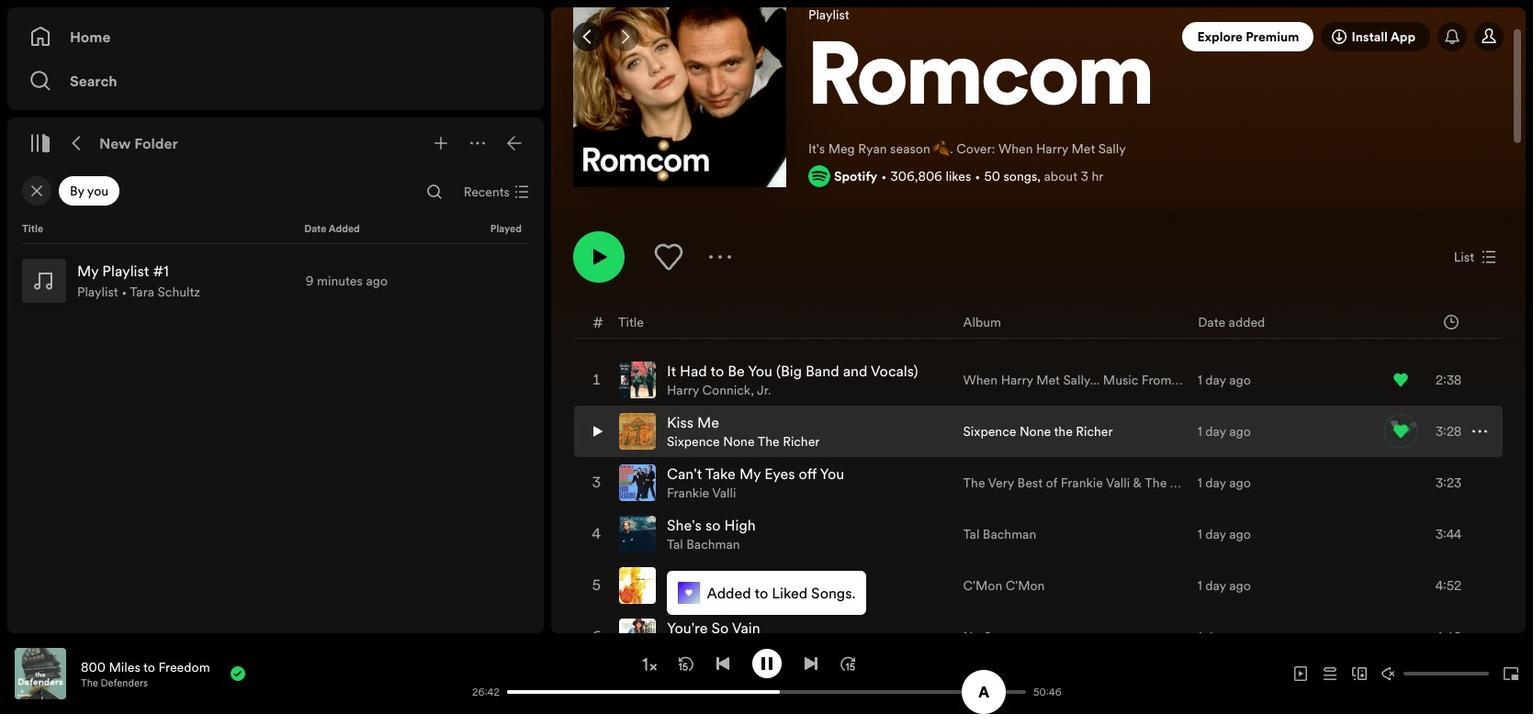 Task type: locate. For each thing, give the bounding box(es) containing it.
1 horizontal spatial the
[[726, 567, 751, 587]]

search
[[70, 71, 117, 91]]

the inside soak up the sun sheryl crow
[[726, 567, 751, 587]]

0 vertical spatial you
[[748, 361, 773, 381]]

by you
[[70, 182, 109, 200]]

date for date added
[[304, 222, 327, 236]]

you right 'be'
[[748, 361, 773, 381]]

sixpence
[[964, 423, 1017, 441], [667, 433, 720, 451]]

added to liked songs. image
[[678, 583, 700, 605]]

playlist inside group
[[77, 283, 118, 301]]

jr.
[[757, 381, 772, 400]]

can't take my eyes off you cell
[[619, 459, 852, 508]]

4:18
[[1436, 629, 1462, 647]]

the defenders link
[[81, 677, 148, 691]]

to left 'be'
[[711, 361, 724, 381]]

4 1 day ago from the top
[[1198, 526, 1252, 544]]

0 horizontal spatial richer
[[783, 433, 820, 451]]

schultz
[[158, 283, 200, 301]]

0 horizontal spatial tal
[[667, 536, 683, 554]]

top bar and user menu element
[[551, 7, 1526, 66]]

1 horizontal spatial c'mon
[[1006, 577, 1045, 595]]

1 horizontal spatial date
[[1199, 313, 1226, 331]]

1 inside kiss me row
[[1198, 423, 1203, 441]]

my
[[740, 464, 761, 484]]

sixpence left the
[[964, 423, 1017, 441]]

1 horizontal spatial to
[[711, 361, 724, 381]]

1 for (big
[[1198, 371, 1203, 390]]

what's new image
[[1446, 29, 1460, 44]]

added to liked songs. status
[[667, 572, 867, 616]]

1 vertical spatial date
[[1199, 313, 1226, 331]]

List button
[[1447, 243, 1504, 272]]

harry inside it had to be you (big band and vocals) harry connick, jr.
[[667, 381, 699, 400]]

it's
[[809, 140, 825, 158]]

it's meg ryan season 🍂. cover: when harry met sally
[[809, 140, 1126, 158]]

1 day from the top
[[1206, 371, 1227, 390]]

playlist
[[809, 5, 850, 24], [77, 283, 118, 301]]

by
[[70, 182, 84, 200]]

By you checkbox
[[59, 176, 120, 206]]

0 vertical spatial to
[[711, 361, 724, 381]]

3 day from the top
[[1206, 474, 1227, 493]]

1 horizontal spatial bachman
[[983, 526, 1037, 544]]

the inside kiss me sixpence none the richer
[[758, 433, 780, 451]]

4 1 from the top
[[1198, 526, 1203, 544]]

1 horizontal spatial you
[[820, 464, 845, 484]]

0 horizontal spatial the
[[81, 677, 98, 691]]

home link
[[29, 18, 522, 55]]

new
[[99, 133, 131, 153]]

new folder
[[99, 133, 178, 153]]

the up "eyes"
[[758, 433, 780, 451]]

1 for crow
[[1198, 577, 1203, 595]]

title down clear filters image
[[22, 222, 43, 236]]

the
[[758, 433, 780, 451], [726, 567, 751, 587], [81, 677, 98, 691]]

title inside # "row"
[[618, 313, 644, 331]]

sixpence none the richer link
[[667, 433, 820, 451]]

richer right the
[[1076, 423, 1113, 441]]

1 vertical spatial added
[[707, 584, 751, 604]]

0 horizontal spatial bachman
[[687, 536, 740, 554]]

home
[[70, 27, 111, 47]]

richer
[[1076, 423, 1113, 441], [783, 433, 820, 451]]

to for freedom
[[143, 658, 155, 677]]

soak
[[667, 567, 700, 587]]

none up my at bottom
[[724, 433, 755, 451]]

0 horizontal spatial date
[[304, 222, 327, 236]]

1 c'mon from the left
[[964, 577, 1003, 595]]

1 vertical spatial title
[[618, 313, 644, 331]]

change speed image
[[640, 656, 658, 674]]

tara
[[130, 283, 154, 301]]

sixpence up can't
[[667, 433, 720, 451]]

800 miles to freedom the defenders
[[81, 658, 210, 691]]

0 vertical spatial the
[[758, 433, 780, 451]]

hr
[[1092, 167, 1104, 186]]

0 vertical spatial title
[[22, 222, 43, 236]]

ago inside kiss me row
[[1230, 423, 1252, 441]]

day for richer
[[1206, 423, 1227, 441]]

likes
[[946, 167, 972, 186]]

to
[[711, 361, 724, 381], [755, 584, 768, 604], [143, 658, 155, 677]]

2 ago from the top
[[1230, 423, 1252, 441]]

day inside kiss me row
[[1206, 423, 1227, 441]]

0 horizontal spatial playlist
[[77, 283, 118, 301]]

bachman up c'mon c'mon on the right of the page
[[983, 526, 1037, 544]]

2 horizontal spatial to
[[755, 584, 768, 604]]

,
[[1038, 167, 1041, 186]]

0 horizontal spatial added
[[329, 222, 360, 236]]

she's so high link
[[667, 516, 756, 536]]

when
[[999, 140, 1033, 158]]

ago for richer
[[1230, 423, 1252, 441]]

c'mon up no
[[964, 577, 1003, 595]]

1 horizontal spatial playlist
[[809, 5, 850, 24]]

connect to a device image
[[1353, 667, 1367, 682]]

search in your library image
[[427, 185, 442, 199]]

0 vertical spatial playlist
[[809, 5, 850, 24]]

1 day ago for richer
[[1198, 423, 1252, 441]]

6 1 day ago from the top
[[1198, 629, 1252, 647]]

spotify
[[834, 167, 878, 186]]

player controls element
[[261, 649, 1071, 700]]

1 horizontal spatial tal bachman link
[[964, 526, 1037, 544]]

to right miles
[[143, 658, 155, 677]]

high
[[725, 516, 756, 536]]

to inside it had to be you (big band and vocals) harry connick, jr.
[[711, 361, 724, 381]]

2 vertical spatial to
[[143, 658, 155, 677]]

date
[[304, 222, 327, 236], [1199, 313, 1226, 331]]

# row
[[574, 306, 1503, 339]]

had
[[680, 361, 707, 381]]

3 1 from the top
[[1198, 474, 1203, 493]]

bachman
[[983, 526, 1037, 544], [687, 536, 740, 554]]

1 vertical spatial playlist
[[77, 283, 118, 301]]

romcom image
[[573, 0, 787, 187]]

richer inside kiss me sixpence none the richer
[[783, 433, 820, 451]]

off
[[799, 464, 817, 484]]

title right # column header
[[618, 313, 644, 331]]

sheryl crow link
[[667, 587, 739, 606]]

2 1 from the top
[[1198, 423, 1203, 441]]

group
[[15, 252, 537, 311]]

bachman up up
[[687, 536, 740, 554]]

0 horizontal spatial none
[[724, 433, 755, 451]]

to inside added to liked songs. status
[[755, 584, 768, 604]]

go forward image
[[618, 29, 632, 44]]

kiss me row
[[574, 406, 1503, 458]]

0 horizontal spatial title
[[22, 222, 43, 236]]

install
[[1352, 28, 1388, 46]]

1 horizontal spatial harry
[[1037, 140, 1069, 158]]

tal up soak
[[667, 536, 683, 554]]

6 day from the top
[[1206, 629, 1227, 647]]

0 horizontal spatial sixpence
[[667, 433, 720, 451]]

title
[[22, 222, 43, 236], [618, 313, 644, 331]]

26:42
[[472, 686, 500, 700]]

0 horizontal spatial tal bachman link
[[667, 536, 740, 554]]

title inside "main" element
[[22, 222, 43, 236]]

0 horizontal spatial c'mon
[[964, 577, 1003, 595]]

tal up c'mon c'mon on the right of the page
[[964, 526, 980, 544]]

group inside "main" element
[[15, 252, 537, 311]]

5 1 from the top
[[1198, 577, 1203, 595]]

it had to be you (big band and vocals) cell
[[619, 356, 926, 405]]

1 vertical spatial harry
[[667, 381, 699, 400]]

you right off
[[820, 464, 845, 484]]

playlist • tara schultz
[[77, 283, 200, 301]]

2 day from the top
[[1206, 423, 1227, 441]]

0 vertical spatial date
[[304, 222, 327, 236]]

1 vertical spatial you
[[820, 464, 845, 484]]

0 vertical spatial added
[[329, 222, 360, 236]]

0 horizontal spatial to
[[143, 658, 155, 677]]

1 for you
[[1198, 474, 1203, 493]]

none left the
[[1020, 423, 1051, 441]]

to left 'liked'
[[755, 584, 768, 604]]

306,806 likes
[[891, 167, 972, 186]]

the left defenders
[[81, 677, 98, 691]]

ago
[[1230, 371, 1252, 390], [1230, 423, 1252, 441], [1230, 474, 1252, 493], [1230, 526, 1252, 544], [1230, 577, 1252, 595], [1230, 629, 1252, 647]]

can't take my eyes off you frankie valli
[[667, 464, 845, 503]]

c'mon up secrets
[[1006, 577, 1045, 595]]

none search field inside "main" element
[[420, 177, 449, 207]]

1 horizontal spatial added
[[707, 584, 751, 604]]

0 horizontal spatial you
[[748, 361, 773, 381]]

bachman inside she's so high tal bachman
[[687, 536, 740, 554]]

#
[[593, 312, 604, 332]]

she's so high tal bachman
[[667, 516, 756, 554]]

to inside 800 miles to freedom the defenders
[[143, 658, 155, 677]]

sixpence none the richer link
[[964, 423, 1113, 441]]

harry up kiss
[[667, 381, 699, 400]]

harry up 50 songs , about 3 hr
[[1037, 140, 1069, 158]]

main element
[[7, 7, 544, 634]]

3 1 day ago from the top
[[1198, 474, 1252, 493]]

1 day ago inside kiss me row
[[1198, 423, 1252, 441]]

2 horizontal spatial the
[[758, 433, 780, 451]]

None search field
[[420, 177, 449, 207]]

frankie valli link
[[667, 484, 736, 503]]

3 ago from the top
[[1230, 474, 1252, 493]]

and
[[843, 361, 868, 381]]

1 horizontal spatial title
[[618, 313, 644, 331]]

1 1 day ago from the top
[[1198, 371, 1252, 390]]

be
[[728, 361, 745, 381]]

5 day from the top
[[1206, 577, 1227, 595]]

richer up off
[[783, 433, 820, 451]]

ago for crow
[[1230, 577, 1252, 595]]

date inside # "row"
[[1199, 313, 1226, 331]]

1 ago from the top
[[1230, 371, 1252, 390]]

added
[[329, 222, 360, 236], [707, 584, 751, 604]]

spotify image
[[809, 165, 831, 187]]

freedom
[[158, 658, 210, 677]]

1 vertical spatial the
[[726, 567, 751, 587]]

soak up the sun link
[[667, 567, 779, 587]]

date for date added
[[1199, 313, 1226, 331]]

0 horizontal spatial harry
[[667, 381, 699, 400]]

ryan
[[859, 140, 887, 158]]

3:28 cell
[[1383, 407, 1488, 457]]

1 horizontal spatial richer
[[1076, 423, 1113, 441]]

go back image
[[581, 29, 595, 44]]

you're
[[667, 618, 708, 639]]

next image
[[804, 657, 818, 671]]

2 c'mon from the left
[[1006, 577, 1045, 595]]

day
[[1206, 371, 1227, 390], [1206, 423, 1227, 441], [1206, 474, 1227, 493], [1206, 526, 1227, 544], [1206, 577, 1227, 595], [1206, 629, 1227, 647]]

you
[[87, 182, 109, 200]]

you're so vain
[[667, 618, 761, 639]]

5 ago from the top
[[1230, 577, 1252, 595]]

clear filters image
[[29, 184, 44, 198]]

5 1 day ago from the top
[[1198, 577, 1252, 595]]

soak up the sun sheryl crow
[[667, 567, 779, 606]]

the right up
[[726, 567, 751, 587]]

take
[[706, 464, 736, 484]]

2 vertical spatial the
[[81, 677, 98, 691]]

1 1 from the top
[[1198, 371, 1203, 390]]

6 ago from the top
[[1230, 629, 1252, 647]]

date inside "main" element
[[304, 222, 327, 236]]

1 vertical spatial to
[[755, 584, 768, 604]]

group containing playlist
[[15, 252, 537, 311]]

2 1 day ago from the top
[[1198, 423, 1252, 441]]

the inside 800 miles to freedom the defenders
[[81, 677, 98, 691]]



Task type: describe. For each thing, give the bounding box(es) containing it.
season
[[891, 140, 931, 158]]

previous image
[[715, 657, 730, 671]]

tal inside she's so high tal bachman
[[667, 536, 683, 554]]

play kiss me by sixpence none the richer image
[[590, 421, 605, 443]]

explore premium button
[[1183, 22, 1315, 51]]

install app link
[[1322, 22, 1431, 51]]

Recents, List view field
[[449, 177, 540, 207]]

soak up the sun cell
[[619, 561, 787, 611]]

defenders
[[101, 677, 148, 691]]

secrets
[[984, 629, 1028, 647]]

kiss me cell
[[619, 407, 827, 457]]

1 day ago for crow
[[1198, 577, 1252, 595]]

romcom grid
[[552, 305, 1525, 715]]

4 ago from the top
[[1230, 526, 1252, 544]]

duration element
[[1445, 315, 1459, 329]]

so
[[712, 618, 729, 639]]

1 day ago for (big
[[1198, 371, 1252, 390]]

date added
[[1199, 313, 1266, 331]]

the for me
[[758, 433, 780, 451]]

playlist for playlist
[[809, 5, 850, 24]]

1 horizontal spatial none
[[1020, 423, 1051, 441]]

2:38 cell
[[1394, 356, 1488, 405]]

recents
[[464, 183, 510, 201]]

ago for you
[[1230, 474, 1252, 493]]

me
[[698, 413, 720, 433]]

sally
[[1099, 140, 1126, 158]]

remove from your library image
[[1383, 414, 1420, 450]]

valli
[[712, 484, 736, 503]]

50 songs , about 3 hr
[[985, 167, 1104, 186]]

day for crow
[[1206, 577, 1227, 595]]

50:46
[[1034, 686, 1062, 700]]

2:38
[[1436, 371, 1462, 390]]

sun
[[754, 567, 779, 587]]

playlist for playlist • tara schultz
[[77, 283, 118, 301]]

met
[[1072, 140, 1096, 158]]

it had to be you (big band and vocals) harry connick, jr.
[[667, 361, 919, 400]]

skip forward 15 seconds image
[[840, 657, 855, 671]]

volume off image
[[1382, 667, 1397, 682]]

she's
[[667, 516, 702, 536]]

meg
[[829, 140, 855, 158]]

you inside the can't take my eyes off you frankie valli
[[820, 464, 845, 484]]

can't
[[667, 464, 702, 484]]

folder
[[134, 133, 178, 153]]

vain
[[732, 618, 761, 639]]

4:52
[[1436, 577, 1462, 595]]

50
[[985, 167, 1001, 186]]

explore premium
[[1198, 28, 1300, 46]]

new folder button
[[96, 129, 182, 158]]

now playing view image
[[43, 657, 58, 672]]

3:28
[[1436, 423, 1462, 441]]

6 1 from the top
[[1198, 629, 1203, 647]]

added to liked songs.
[[707, 584, 856, 604]]

sixpence none the richer
[[964, 423, 1113, 441]]

added
[[1229, 313, 1266, 331]]

can't take my eyes off you link
[[667, 464, 845, 484]]

album
[[964, 313, 1002, 331]]

🍂.
[[934, 140, 954, 158]]

ago for (big
[[1230, 371, 1252, 390]]

about
[[1044, 167, 1078, 186]]

c'mon c'mon
[[964, 577, 1045, 595]]

tal bachman
[[964, 526, 1037, 544]]

no secrets
[[964, 629, 1028, 647]]

1 for richer
[[1198, 423, 1203, 441]]

c'mon c'mon link
[[964, 577, 1045, 595]]

miles
[[109, 658, 140, 677]]

800
[[81, 658, 106, 677]]

it had to be you (big band and vocals) link
[[667, 361, 919, 381]]

added inside status
[[707, 584, 751, 604]]

frankie
[[667, 484, 710, 503]]

added inside "main" element
[[329, 222, 360, 236]]

# column header
[[593, 306, 604, 338]]

band
[[806, 361, 840, 381]]

kiss
[[667, 413, 694, 433]]

pause image
[[760, 657, 774, 671]]

played
[[491, 222, 522, 236]]

no
[[964, 629, 981, 647]]

up
[[704, 567, 722, 587]]

4 day from the top
[[1206, 526, 1227, 544]]

spotify link
[[834, 167, 878, 186]]

search link
[[29, 62, 522, 99]]

liked
[[772, 584, 808, 604]]

1 day ago for you
[[1198, 474, 1252, 493]]

explore
[[1198, 28, 1243, 46]]

date added
[[304, 222, 360, 236]]

kiss me sixpence none the richer
[[667, 413, 820, 451]]

the for miles
[[81, 677, 98, 691]]

3
[[1081, 167, 1089, 186]]

3:23
[[1436, 474, 1462, 493]]

crow
[[707, 587, 739, 606]]

day for you
[[1206, 474, 1227, 493]]

3:44
[[1436, 526, 1462, 544]]

4:18 cell
[[1394, 613, 1488, 663]]

sixpence inside kiss me sixpence none the richer
[[667, 433, 720, 451]]

1 horizontal spatial tal
[[964, 526, 980, 544]]

no secrets link
[[964, 629, 1028, 647]]

you inside it had to be you (big band and vocals) harry connick, jr.
[[748, 361, 773, 381]]

songs
[[1004, 167, 1038, 186]]

to for be
[[711, 361, 724, 381]]

duration image
[[1445, 315, 1459, 329]]

none inside kiss me sixpence none the richer
[[724, 433, 755, 451]]

premium
[[1246, 28, 1300, 46]]

app
[[1391, 28, 1416, 46]]

the
[[1054, 423, 1073, 441]]

day for (big
[[1206, 371, 1227, 390]]

800 miles to freedom link
[[81, 658, 210, 677]]

kiss me link
[[667, 413, 720, 433]]

songs.
[[812, 584, 856, 604]]

eyes
[[765, 464, 795, 484]]

(big
[[777, 361, 802, 381]]

0 vertical spatial harry
[[1037, 140, 1069, 158]]

306,806
[[891, 167, 943, 186]]

sheryl
[[667, 587, 704, 606]]

you're so vain link
[[667, 618, 761, 639]]

1 horizontal spatial sixpence
[[964, 423, 1017, 441]]

vocals)
[[871, 361, 919, 381]]

now playing: 800 miles to freedom by the defenders footer
[[15, 649, 463, 700]]

skip back 15 seconds image
[[679, 657, 693, 671]]

she's so high cell
[[619, 510, 763, 560]]

cover:
[[957, 140, 996, 158]]



Task type: vqa. For each thing, say whether or not it's contained in the screenshot.
the Search for songs or episodes Field
no



